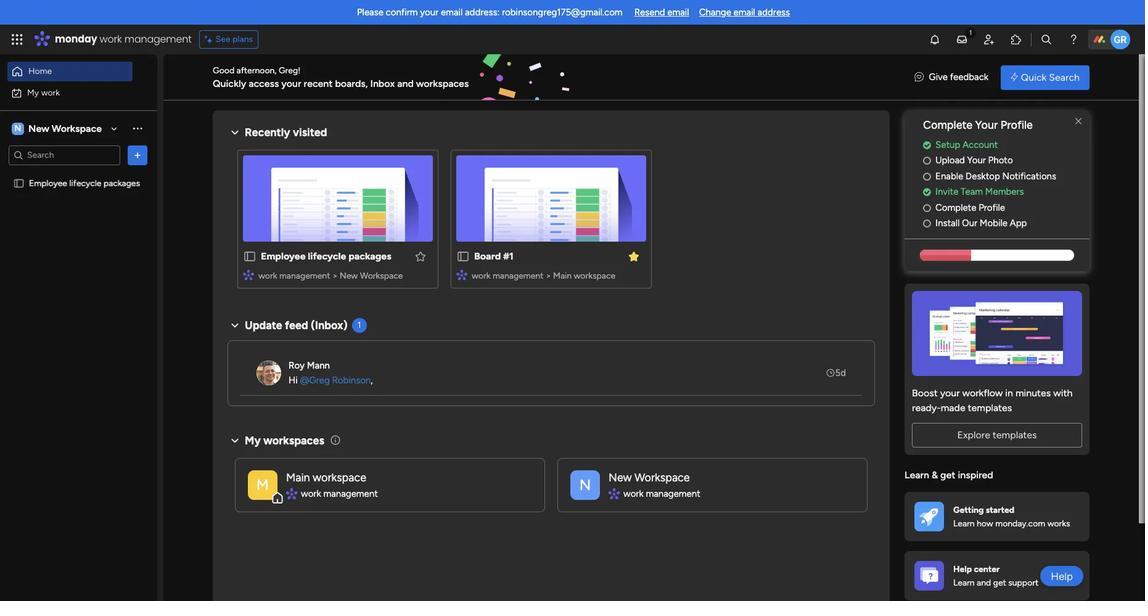 Task type: locate. For each thing, give the bounding box(es) containing it.
1 horizontal spatial and
[[977, 578, 992, 589]]

2 > from the left
[[546, 271, 551, 281]]

circle o image left install
[[924, 219, 932, 228]]

your
[[420, 7, 439, 18], [282, 77, 302, 89], [941, 387, 960, 399]]

0 horizontal spatial your
[[282, 77, 302, 89]]

work
[[100, 32, 122, 46], [41, 87, 60, 98], [259, 271, 277, 281], [472, 271, 491, 281], [301, 489, 321, 500], [624, 489, 644, 500]]

lifecycle down search in workspace field
[[69, 178, 101, 189]]

0 vertical spatial get
[[941, 469, 956, 481]]

packages inside quick search results list box
[[349, 251, 392, 262]]

learn down center
[[954, 578, 975, 589]]

email
[[441, 7, 463, 18], [668, 7, 690, 18], [734, 7, 756, 18]]

1 horizontal spatial main
[[554, 271, 572, 281]]

1 vertical spatial and
[[977, 578, 992, 589]]

workspace image inside 'element'
[[12, 122, 24, 135]]

complete for complete your profile
[[924, 118, 973, 132]]

1 vertical spatial templates
[[993, 429, 1038, 441]]

boost
[[913, 387, 938, 399]]

1 horizontal spatial employee lifecycle packages
[[261, 251, 392, 262]]

app
[[1010, 218, 1028, 229]]

circle o image inside enable desktop notifications link
[[924, 172, 932, 181]]

0 horizontal spatial workspace image
[[12, 122, 24, 135]]

> for lifecycle
[[333, 271, 338, 281]]

0 vertical spatial circle o image
[[924, 156, 932, 166]]

help image
[[1068, 33, 1080, 46]]

main
[[554, 271, 572, 281], [286, 471, 310, 485]]

circle o image left complete profile
[[924, 203, 932, 213]]

1 vertical spatial new
[[340, 271, 358, 281]]

0 horizontal spatial new
[[28, 122, 49, 134]]

greg robinson image
[[1111, 30, 1131, 49]]

boards,
[[335, 77, 368, 89]]

option
[[0, 172, 157, 175]]

0 vertical spatial profile
[[1001, 118, 1034, 132]]

work management > new workspace
[[259, 271, 403, 281]]

dapulse x slim image
[[1072, 114, 1087, 129]]

getting started element
[[905, 493, 1090, 542]]

and right inbox at the top left
[[397, 77, 414, 89]]

m
[[257, 476, 269, 494]]

0 vertical spatial workspace
[[52, 122, 102, 134]]

lifecycle inside list box
[[69, 178, 101, 189]]

0 vertical spatial workspace
[[574, 271, 616, 281]]

2 vertical spatial learn
[[954, 578, 975, 589]]

email for resend email
[[668, 7, 690, 18]]

profile up mobile
[[979, 202, 1006, 213]]

help center learn and get support
[[954, 564, 1039, 589]]

getting started learn how monday.com works
[[954, 505, 1071, 529]]

1 vertical spatial n
[[580, 476, 591, 494]]

1 horizontal spatial your
[[420, 7, 439, 18]]

templates image image
[[916, 291, 1079, 376]]

enable desktop notifications link
[[924, 170, 1090, 183]]

options image
[[131, 149, 144, 161]]

resend email link
[[635, 7, 690, 18]]

workspace inside quick search results list box
[[574, 271, 616, 281]]

work inside button
[[41, 87, 60, 98]]

0 vertical spatial learn
[[905, 469, 930, 481]]

learn & get inspired
[[905, 469, 994, 481]]

0 vertical spatial lifecycle
[[69, 178, 101, 189]]

help center element
[[905, 552, 1090, 601]]

ready-
[[913, 402, 941, 414]]

inbox
[[371, 77, 395, 89]]

0 vertical spatial n
[[15, 123, 21, 134]]

home
[[28, 66, 52, 77]]

circle o image for complete
[[924, 203, 932, 213]]

workspaces right inbox at the top left
[[416, 77, 469, 89]]

employee lifecycle packages
[[29, 178, 140, 189], [261, 251, 392, 262]]

2 circle o image from the top
[[924, 203, 932, 213]]

circle o image
[[924, 172, 932, 181], [924, 203, 932, 213]]

complete inside complete profile link
[[936, 202, 977, 213]]

check circle image for invite
[[924, 188, 932, 197]]

complete up install
[[936, 202, 977, 213]]

1
[[358, 320, 361, 331]]

2 horizontal spatial workspace image
[[571, 470, 600, 500]]

templates
[[968, 402, 1013, 414], [993, 429, 1038, 441]]

employee right public board icon at the top left
[[261, 251, 306, 262]]

resend
[[635, 7, 666, 18]]

monday work management
[[55, 32, 192, 46]]

0 vertical spatial employee
[[29, 178, 67, 189]]

employee lifecycle packages down search in workspace field
[[29, 178, 140, 189]]

learn inside getting started learn how monday.com works
[[954, 519, 975, 529]]

employee inside list box
[[29, 178, 67, 189]]

home button
[[7, 62, 133, 81]]

help inside button
[[1052, 570, 1074, 583]]

2 horizontal spatial workspace
[[635, 471, 690, 485]]

board
[[475, 251, 501, 262]]

upload
[[936, 155, 966, 166]]

email for change email address
[[734, 7, 756, 18]]

0 horizontal spatial workspace
[[52, 122, 102, 134]]

workspaces up main workspace
[[264, 434, 324, 448]]

account
[[963, 139, 999, 150]]

employee inside quick search results list box
[[261, 251, 306, 262]]

your right confirm
[[420, 7, 439, 18]]

0 horizontal spatial work management
[[301, 489, 378, 500]]

complete for complete profile
[[936, 202, 977, 213]]

1 vertical spatial public board image
[[457, 250, 470, 263]]

inspired
[[958, 469, 994, 481]]

1 vertical spatial learn
[[954, 519, 975, 529]]

quickly
[[213, 77, 246, 89]]

2 circle o image from the top
[[924, 219, 932, 228]]

work management
[[301, 489, 378, 500], [624, 489, 701, 500]]

1 horizontal spatial new workspace
[[609, 471, 690, 485]]

0 vertical spatial packages
[[104, 178, 140, 189]]

learn for getting
[[954, 519, 975, 529]]

workspace image
[[12, 122, 24, 135], [248, 470, 278, 500], [571, 470, 600, 500]]

v2 user feedback image
[[915, 70, 924, 84]]

help right support
[[1052, 570, 1074, 583]]

learn down getting
[[954, 519, 975, 529]]

address
[[758, 7, 790, 18]]

0 vertical spatial public board image
[[13, 177, 25, 189]]

public board image for board #1
[[457, 250, 470, 263]]

1 vertical spatial get
[[994, 578, 1007, 589]]

packages inside list box
[[104, 178, 140, 189]]

check circle image left invite
[[924, 188, 932, 197]]

circle o image left "upload"
[[924, 156, 932, 166]]

2 vertical spatial workspace
[[635, 471, 690, 485]]

0 vertical spatial workspaces
[[416, 77, 469, 89]]

2 work management from the left
[[624, 489, 701, 500]]

1 circle o image from the top
[[924, 156, 932, 166]]

0 vertical spatial main
[[554, 271, 572, 281]]

public board image
[[243, 250, 257, 263]]

main workspace
[[286, 471, 366, 485]]

0 vertical spatial complete
[[924, 118, 973, 132]]

1 vertical spatial employee
[[261, 251, 306, 262]]

n inside 'element'
[[15, 123, 21, 134]]

quick search results list box
[[228, 140, 876, 304]]

please confirm your email address: robinsongreg175@gmail.com
[[357, 7, 623, 18]]

public board image inside employee lifecycle packages list box
[[13, 177, 25, 189]]

help inside help center learn and get support
[[954, 564, 973, 575]]

monday.com
[[996, 519, 1046, 529]]

1 work management from the left
[[301, 489, 378, 500]]

get down center
[[994, 578, 1007, 589]]

started
[[987, 505, 1015, 516]]

my workspaces
[[245, 434, 324, 448]]

templates down workflow
[[968, 402, 1013, 414]]

0 horizontal spatial help
[[954, 564, 973, 575]]

address:
[[465, 7, 500, 18]]

workspace selection element
[[12, 121, 104, 136]]

1 horizontal spatial workspaces
[[416, 77, 469, 89]]

search everything image
[[1041, 33, 1053, 46]]

1 horizontal spatial get
[[994, 578, 1007, 589]]

1 circle o image from the top
[[924, 172, 932, 181]]

0 vertical spatial new workspace
[[28, 122, 102, 134]]

0 horizontal spatial and
[[397, 77, 414, 89]]

learn left the &
[[905, 469, 930, 481]]

0 vertical spatial templates
[[968, 402, 1013, 414]]

1 vertical spatial my
[[245, 434, 261, 448]]

help
[[954, 564, 973, 575], [1052, 570, 1074, 583]]

apps image
[[1011, 33, 1023, 46]]

your up account at the top right
[[976, 118, 999, 132]]

1 horizontal spatial >
[[546, 271, 551, 281]]

new
[[28, 122, 49, 134], [340, 271, 358, 281], [609, 471, 632, 485]]

0 vertical spatial circle o image
[[924, 172, 932, 181]]

packages
[[104, 178, 140, 189], [349, 251, 392, 262]]

1 horizontal spatial n
[[580, 476, 591, 494]]

learn for help
[[954, 578, 975, 589]]

get right the &
[[941, 469, 956, 481]]

employee lifecycle packages up work management > new workspace
[[261, 251, 392, 262]]

monday
[[55, 32, 97, 46]]

check circle image left setup
[[924, 141, 932, 150]]

1 horizontal spatial help
[[1052, 570, 1074, 583]]

how
[[977, 519, 994, 529]]

0 vertical spatial my
[[27, 87, 39, 98]]

2 check circle image from the top
[[924, 188, 932, 197]]

help left center
[[954, 564, 973, 575]]

1 horizontal spatial my
[[245, 434, 261, 448]]

1 image
[[966, 25, 977, 39]]

see plans button
[[199, 30, 259, 49]]

my down home
[[27, 87, 39, 98]]

> for #1
[[546, 271, 551, 281]]

1 horizontal spatial lifecycle
[[308, 251, 346, 262]]

0 vertical spatial check circle image
[[924, 141, 932, 150]]

complete profile link
[[924, 201, 1090, 215]]

0 horizontal spatial public board image
[[13, 177, 25, 189]]

1 vertical spatial packages
[[349, 251, 392, 262]]

your up made
[[941, 387, 960, 399]]

1 horizontal spatial email
[[668, 7, 690, 18]]

confirm
[[386, 7, 418, 18]]

0 horizontal spatial packages
[[104, 178, 140, 189]]

circle o image left enable on the top right of page
[[924, 172, 932, 181]]

board #1
[[475, 251, 514, 262]]

add to favorites image
[[415, 250, 427, 263]]

quick
[[1022, 71, 1047, 83]]

0 horizontal spatial my
[[27, 87, 39, 98]]

0 horizontal spatial >
[[333, 271, 338, 281]]

lifecycle
[[69, 178, 101, 189], [308, 251, 346, 262]]

2 email from the left
[[668, 7, 690, 18]]

complete up setup
[[924, 118, 973, 132]]

robinsongreg175@gmail.com
[[502, 7, 623, 18]]

1 vertical spatial workspace
[[360, 271, 403, 281]]

workspaces
[[416, 77, 469, 89], [264, 434, 324, 448]]

management
[[124, 32, 192, 46], [279, 271, 330, 281], [493, 271, 544, 281], [324, 489, 378, 500], [646, 489, 701, 500]]

close my workspaces image
[[228, 434, 242, 448]]

2 horizontal spatial email
[[734, 7, 756, 18]]

0 horizontal spatial lifecycle
[[69, 178, 101, 189]]

0 horizontal spatial email
[[441, 7, 463, 18]]

packages down options image
[[104, 178, 140, 189]]

1 vertical spatial your
[[968, 155, 987, 166]]

0 vertical spatial new
[[28, 122, 49, 134]]

public board image inside quick search results list box
[[457, 250, 470, 263]]

2 vertical spatial new
[[609, 471, 632, 485]]

greg!
[[279, 65, 301, 76]]

circle o image inside upload your photo link
[[924, 156, 932, 166]]

1 horizontal spatial workspace image
[[248, 470, 278, 500]]

1 horizontal spatial packages
[[349, 251, 392, 262]]

1 vertical spatial your
[[282, 77, 302, 89]]

check circle image inside invite team members link
[[924, 188, 932, 197]]

0 horizontal spatial workspace
[[313, 471, 366, 485]]

notifications image
[[929, 33, 942, 46]]

1 horizontal spatial workspace
[[574, 271, 616, 281]]

recent
[[304, 77, 333, 89]]

profile up setup account link
[[1001, 118, 1034, 132]]

0 vertical spatial employee lifecycle packages
[[29, 178, 140, 189]]

your inside good afternoon, greg! quickly access your recent boards, inbox and workspaces
[[282, 77, 302, 89]]

>
[[333, 271, 338, 281], [546, 271, 551, 281]]

1 vertical spatial circle o image
[[924, 219, 932, 228]]

circle o image for install
[[924, 219, 932, 228]]

public board image for employee lifecycle packages
[[13, 177, 25, 189]]

employee down search in workspace field
[[29, 178, 67, 189]]

email right change
[[734, 7, 756, 18]]

2 vertical spatial your
[[941, 387, 960, 399]]

circle o image
[[924, 156, 932, 166], [924, 219, 932, 228]]

quick search button
[[1002, 65, 1090, 90]]

circle o image inside complete profile link
[[924, 203, 932, 213]]

invite members image
[[984, 33, 996, 46]]

1 vertical spatial lifecycle
[[308, 251, 346, 262]]

works
[[1048, 519, 1071, 529]]

1 check circle image from the top
[[924, 141, 932, 150]]

check circle image inside setup account link
[[924, 141, 932, 150]]

1 vertical spatial employee lifecycle packages
[[261, 251, 392, 262]]

1 > from the left
[[333, 271, 338, 281]]

1 horizontal spatial workspace
[[360, 271, 403, 281]]

1 vertical spatial main
[[286, 471, 310, 485]]

1 vertical spatial circle o image
[[924, 203, 932, 213]]

1 horizontal spatial public board image
[[457, 250, 470, 263]]

0 horizontal spatial n
[[15, 123, 21, 134]]

0 vertical spatial your
[[976, 118, 999, 132]]

circle o image inside install our mobile app link
[[924, 219, 932, 228]]

your for complete
[[976, 118, 999, 132]]

employee lifecycle packages inside list box
[[29, 178, 140, 189]]

workspace image containing m
[[248, 470, 278, 500]]

new workspace inside 'workspace selection' 'element'
[[28, 122, 102, 134]]

help for help center learn and get support
[[954, 564, 973, 575]]

our
[[963, 218, 978, 229]]

invite team members link
[[924, 185, 1090, 199]]

check circle image
[[924, 141, 932, 150], [924, 188, 932, 197]]

new inside 'workspace selection' 'element'
[[28, 122, 49, 134]]

with
[[1054, 387, 1073, 399]]

packages up work management > new workspace
[[349, 251, 392, 262]]

0 horizontal spatial new workspace
[[28, 122, 102, 134]]

your down account at the top right
[[968, 155, 987, 166]]

1 horizontal spatial employee
[[261, 251, 306, 262]]

2 horizontal spatial your
[[941, 387, 960, 399]]

give
[[929, 72, 948, 83]]

upload your photo
[[936, 155, 1014, 166]]

get
[[941, 469, 956, 481], [994, 578, 1007, 589]]

public board image
[[13, 177, 25, 189], [457, 250, 470, 263]]

templates right explore
[[993, 429, 1038, 441]]

workspace
[[52, 122, 102, 134], [360, 271, 403, 281], [635, 471, 690, 485]]

1 vertical spatial workspace
[[313, 471, 366, 485]]

my right close my workspaces "image"
[[245, 434, 261, 448]]

explore
[[958, 429, 991, 441]]

setup account
[[936, 139, 999, 150]]

my for my workspaces
[[245, 434, 261, 448]]

give feedback
[[929, 72, 989, 83]]

n for workspace image corresponding to new
[[580, 476, 591, 494]]

check circle image for setup
[[924, 141, 932, 150]]

1 horizontal spatial work management
[[624, 489, 701, 500]]

1 horizontal spatial new
[[340, 271, 358, 281]]

my inside button
[[27, 87, 39, 98]]

0 horizontal spatial employee lifecycle packages
[[29, 178, 140, 189]]

roy mann image
[[257, 361, 281, 386]]

0 vertical spatial and
[[397, 77, 414, 89]]

learn
[[905, 469, 930, 481], [954, 519, 975, 529], [954, 578, 975, 589]]

center
[[975, 564, 1000, 575]]

workspace
[[574, 271, 616, 281], [313, 471, 366, 485]]

1 vertical spatial workspaces
[[264, 434, 324, 448]]

lifecycle up work management > new workspace
[[308, 251, 346, 262]]

email right resend in the top of the page
[[668, 7, 690, 18]]

learn inside help center learn and get support
[[954, 578, 975, 589]]

0 horizontal spatial employee
[[29, 178, 67, 189]]

1 vertical spatial check circle image
[[924, 188, 932, 197]]

see
[[216, 34, 231, 44]]

email left address:
[[441, 7, 463, 18]]

photo
[[989, 155, 1014, 166]]

1 vertical spatial complete
[[936, 202, 977, 213]]

3 email from the left
[[734, 7, 756, 18]]

and down center
[[977, 578, 992, 589]]

help for help
[[1052, 570, 1074, 583]]

your down greg!
[[282, 77, 302, 89]]



Task type: vqa. For each thing, say whether or not it's contained in the screenshot.
Recently
yes



Task type: describe. For each thing, give the bounding box(es) containing it.
enable
[[936, 171, 964, 182]]

workspaces inside good afternoon, greg! quickly access your recent boards, inbox and workspaces
[[416, 77, 469, 89]]

invite team members
[[936, 187, 1025, 198]]

explore templates button
[[913, 423, 1083, 448]]

search
[[1050, 71, 1080, 83]]

made
[[941, 402, 966, 414]]

quick search
[[1022, 71, 1080, 83]]

visited
[[293, 126, 327, 139]]

work management > main workspace
[[472, 271, 616, 281]]

mobile
[[980, 218, 1008, 229]]

1 vertical spatial profile
[[979, 202, 1006, 213]]

complete your profile
[[924, 118, 1034, 132]]

employee lifecycle packages list box
[[0, 170, 157, 360]]

workspace inside quick search results list box
[[360, 271, 403, 281]]

see plans
[[216, 34, 253, 44]]

notifications
[[1003, 171, 1057, 182]]

templates inside boost your workflow in minutes with ready-made templates
[[968, 402, 1013, 414]]

install
[[936, 218, 960, 229]]

setup account link
[[924, 138, 1090, 152]]

your inside boost your workflow in minutes with ready-made templates
[[941, 387, 960, 399]]

afternoon,
[[237, 65, 277, 76]]

workspace options image
[[131, 122, 144, 135]]

mann
[[307, 360, 330, 371]]

circle o image for enable
[[924, 172, 932, 181]]

work management for n
[[624, 489, 701, 500]]

roy
[[289, 360, 305, 371]]

inbox image
[[956, 33, 969, 46]]

support
[[1009, 578, 1039, 589]]

in
[[1006, 387, 1014, 399]]

main inside quick search results list box
[[554, 271, 572, 281]]

your for upload
[[968, 155, 987, 166]]

members
[[986, 187, 1025, 198]]

(inbox)
[[311, 319, 348, 333]]

feedback
[[951, 72, 989, 83]]

&
[[932, 469, 939, 481]]

and inside help center learn and get support
[[977, 578, 992, 589]]

get inside help center learn and get support
[[994, 578, 1007, 589]]

change email address link
[[699, 7, 790, 18]]

desktop
[[966, 171, 1001, 182]]

workspace inside 'element'
[[52, 122, 102, 134]]

install our mobile app link
[[924, 217, 1090, 231]]

install our mobile app
[[936, 218, 1028, 229]]

good afternoon, greg! quickly access your recent boards, inbox and workspaces
[[213, 65, 469, 89]]

0 vertical spatial your
[[420, 7, 439, 18]]

workspace image for new
[[571, 470, 600, 500]]

update feed (inbox)
[[245, 319, 348, 333]]

change email address
[[699, 7, 790, 18]]

close recently visited image
[[228, 125, 242, 140]]

feed
[[285, 319, 308, 333]]

employee lifecycle packages inside quick search results list box
[[261, 251, 392, 262]]

v2 bolt switch image
[[1011, 71, 1019, 84]]

and inside good afternoon, greg! quickly access your recent boards, inbox and workspaces
[[397, 77, 414, 89]]

resend email
[[635, 7, 690, 18]]

templates inside button
[[993, 429, 1038, 441]]

Search in workspace field
[[26, 148, 103, 162]]

my for my work
[[27, 87, 39, 98]]

good
[[213, 65, 235, 76]]

minutes
[[1016, 387, 1052, 399]]

recently visited
[[245, 126, 327, 139]]

invite
[[936, 187, 959, 198]]

enable desktop notifications
[[936, 171, 1057, 182]]

lifecycle inside quick search results list box
[[308, 251, 346, 262]]

close update feed (inbox) image
[[228, 318, 242, 333]]

boost your workflow in minutes with ready-made templates
[[913, 387, 1073, 414]]

circle o image for upload
[[924, 156, 932, 166]]

workflow
[[963, 387, 1004, 399]]

remove from favorites image
[[628, 250, 640, 263]]

recently
[[245, 126, 290, 139]]

n for workspace image inside the 'element'
[[15, 123, 21, 134]]

my work
[[27, 87, 60, 98]]

5d
[[836, 368, 847, 379]]

select product image
[[11, 33, 23, 46]]

plans
[[233, 34, 253, 44]]

roy mann
[[289, 360, 330, 371]]

setup
[[936, 139, 961, 150]]

update
[[245, 319, 283, 333]]

#1
[[504, 251, 514, 262]]

0 horizontal spatial get
[[941, 469, 956, 481]]

1 email from the left
[[441, 7, 463, 18]]

getting
[[954, 505, 984, 516]]

0 horizontal spatial workspaces
[[264, 434, 324, 448]]

workspace image for main
[[248, 470, 278, 500]]

0 horizontal spatial main
[[286, 471, 310, 485]]

please
[[357, 7, 384, 18]]

explore templates
[[958, 429, 1038, 441]]

my work button
[[7, 83, 133, 103]]

work management for m
[[301, 489, 378, 500]]

team
[[961, 187, 984, 198]]

1 vertical spatial new workspace
[[609, 471, 690, 485]]

new inside quick search results list box
[[340, 271, 358, 281]]

upload your photo link
[[924, 154, 1090, 168]]

2 horizontal spatial new
[[609, 471, 632, 485]]

access
[[249, 77, 279, 89]]

change
[[699, 7, 732, 18]]



